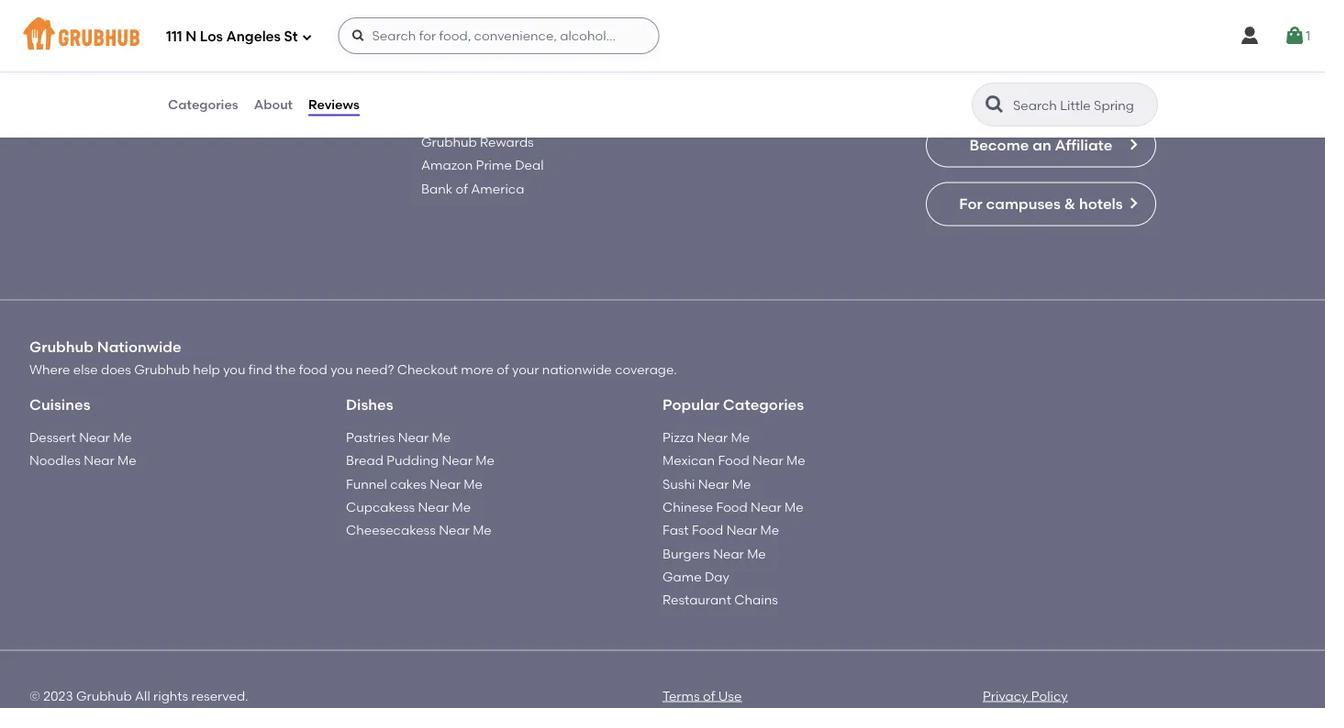 Task type: describe. For each thing, give the bounding box(es) containing it.
an
[[1033, 136, 1052, 154]]

svg image inside 1 button
[[1284, 25, 1306, 47]]

rights
[[153, 688, 188, 704]]

pastries near me bread pudding near me funnel cakes near me cupcakess near me cheesecakess near me
[[346, 430, 495, 539]]

1 vertical spatial food
[[717, 500, 748, 515]]

help
[[193, 362, 220, 378]]

more
[[461, 362, 494, 378]]

categories inside button
[[168, 97, 238, 112]]

main navigation navigation
[[0, 0, 1326, 72]]

the
[[275, 362, 296, 378]]

america
[[471, 181, 525, 196]]

corporate
[[983, 78, 1056, 95]]

cupcakess near me link
[[346, 500, 471, 515]]

amazon prime deal link
[[421, 158, 544, 173]]

accounts
[[1059, 78, 1127, 95]]

shortcuts
[[485, 88, 544, 104]]

does
[[101, 362, 131, 378]]

news
[[169, 65, 203, 80]]

help link
[[421, 42, 450, 57]]

restaurant chains link
[[663, 593, 778, 608]]

search icon image
[[984, 94, 1006, 116]]

nationwide
[[542, 362, 612, 378]]

0 vertical spatial food
[[718, 453, 750, 469]]

grubhub guarantee link
[[421, 18, 548, 34]]

use
[[719, 688, 742, 704]]

angeles
[[226, 29, 281, 45]]

need?
[[356, 362, 394, 378]]

cheesecakess near me link
[[346, 523, 492, 539]]

Search for food, convenience, alcohol... search field
[[338, 17, 660, 54]]

grubhub for guarantee
[[421, 18, 477, 34]]

© 2023 grubhub all rights reserved.
[[29, 688, 248, 704]]

for for for corporate accounts
[[956, 78, 979, 95]]

rewards
[[480, 134, 534, 150]]

about button
[[253, 72, 294, 138]]

dessert near me link
[[29, 430, 132, 446]]

burgers near me link
[[663, 546, 766, 562]]

1 vertical spatial categories
[[723, 396, 804, 413]]

mexican
[[663, 453, 715, 469]]

111
[[166, 29, 182, 45]]

bank of america link
[[421, 181, 525, 196]]

bread pudding near me link
[[346, 453, 495, 469]]

guarantee
[[480, 18, 548, 34]]

all
[[135, 688, 150, 704]]

grubhub rewards amazon prime deal bank of america
[[421, 134, 544, 196]]

111 n los angeles st
[[166, 29, 298, 45]]

&
[[1065, 195, 1076, 213]]

privacy policy
[[983, 688, 1068, 704]]

for corporate accounts
[[956, 78, 1127, 95]]

funnel cakes near me link
[[346, 476, 483, 492]]

pastries near me link
[[346, 430, 451, 446]]

popular categories
[[663, 396, 804, 413]]

fast
[[663, 523, 689, 539]]

bread
[[346, 453, 384, 469]]

grubhub left all
[[76, 688, 132, 704]]

of inside grubhub nationwide where else does grubhub help you find the food you need? checkout more of your nationwide coverage.
[[497, 362, 509, 378]]

cuisines
[[29, 396, 90, 413]]

catering link
[[421, 65, 477, 80]]

cakes
[[390, 476, 427, 492]]

cheesecakess
[[346, 523, 436, 539]]

chinese food near me link
[[663, 500, 804, 515]]

investor
[[169, 42, 218, 57]]

pizza near me mexican food near me sushi near me chinese food near me fast food near me burgers near me game day restaurant chains
[[663, 430, 806, 608]]

coverage.
[[615, 362, 677, 378]]

pizza
[[663, 430, 694, 446]]

about
[[254, 97, 293, 112]]

privacy
[[983, 688, 1029, 704]]

chinese
[[663, 500, 713, 515]]

game
[[663, 569, 702, 585]]

find
[[249, 362, 272, 378]]

noodles near me link
[[29, 453, 137, 469]]

pudding
[[387, 453, 439, 469]]

affiliate
[[1055, 136, 1113, 154]]

burgers
[[663, 546, 710, 562]]

for campuses & hotels
[[960, 195, 1123, 213]]

of inside grubhub rewards amazon prime deal bank of america
[[456, 181, 468, 196]]

hotels
[[1080, 195, 1123, 213]]

pizza near me link
[[663, 430, 750, 446]]

chains
[[735, 593, 778, 608]]

funnel
[[346, 476, 387, 492]]

mexican food near me link
[[663, 453, 806, 469]]



Task type: locate. For each thing, give the bounding box(es) containing it.
grubhub inside grubhub rewards amazon prime deal bank of america
[[421, 134, 477, 150]]

svg image
[[1239, 25, 1261, 47], [1284, 25, 1306, 47], [351, 28, 366, 43], [302, 32, 313, 43]]

st
[[284, 29, 298, 45]]

2 vertical spatial food
[[692, 523, 724, 539]]

game day link
[[663, 569, 730, 585]]

grubhub guarantee help catering keyboard shortcuts
[[421, 18, 548, 104]]

grubhub for rewards
[[421, 134, 477, 150]]

1
[[1306, 28, 1311, 43]]

categories up mexican food near me link
[[723, 396, 804, 413]]

of right bank
[[456, 181, 468, 196]]

2023
[[43, 688, 73, 704]]

sushi
[[663, 476, 695, 492]]

you
[[223, 362, 246, 378], [331, 362, 353, 378]]

for left campuses
[[960, 195, 983, 213]]

checkout
[[397, 362, 458, 378]]

food
[[299, 362, 328, 378]]

campuses
[[986, 195, 1061, 213]]

privacy policy link
[[983, 688, 1068, 704]]

food up sushi near me link at bottom
[[718, 453, 750, 469]]

become an affiliate link
[[926, 124, 1157, 168]]

1 horizontal spatial categories
[[723, 396, 804, 413]]

fast food near me link
[[663, 523, 780, 539]]

categories button
[[167, 72, 239, 138]]

news link
[[169, 65, 203, 80]]

for campuses & hotels link
[[926, 182, 1157, 226]]

terms
[[663, 688, 700, 704]]

©
[[29, 688, 40, 704]]

sushi near me link
[[663, 476, 751, 492]]

1 horizontal spatial of
[[497, 362, 509, 378]]

2 horizontal spatial of
[[703, 688, 715, 704]]

your
[[512, 362, 539, 378]]

right image
[[1126, 196, 1141, 211]]

for inside for corporate accounts link
[[956, 78, 979, 95]]

1 horizontal spatial you
[[331, 362, 353, 378]]

keyboard
[[421, 88, 482, 104]]

categories down news
[[168, 97, 238, 112]]

0 horizontal spatial you
[[223, 362, 246, 378]]

of left your
[[497, 362, 509, 378]]

for corporate accounts link
[[926, 65, 1157, 109]]

dishes
[[346, 396, 393, 413]]

me
[[113, 430, 132, 446], [432, 430, 451, 446], [731, 430, 750, 446], [118, 453, 137, 469], [476, 453, 495, 469], [787, 453, 806, 469], [464, 476, 483, 492], [732, 476, 751, 492], [452, 500, 471, 515], [785, 500, 804, 515], [473, 523, 492, 539], [761, 523, 780, 539], [747, 546, 766, 562]]

dessert near me noodles near me
[[29, 430, 137, 469]]

nationwide
[[97, 338, 181, 356]]

become
[[970, 136, 1030, 154]]

for inside for campuses & hotels link
[[960, 195, 983, 213]]

else
[[73, 362, 98, 378]]

day
[[705, 569, 730, 585]]

grubhub up help
[[421, 18, 477, 34]]

prime
[[476, 158, 512, 173]]

0 vertical spatial of
[[456, 181, 468, 196]]

n
[[186, 29, 197, 45]]

right image
[[1126, 137, 1141, 152]]

1 you from the left
[[223, 362, 246, 378]]

dessert
[[29, 430, 76, 446]]

grubhub
[[421, 18, 477, 34], [421, 134, 477, 150], [29, 338, 94, 356], [134, 362, 190, 378], [76, 688, 132, 704]]

los
[[200, 29, 223, 45]]

help
[[421, 42, 450, 57]]

you right food
[[331, 362, 353, 378]]

of left use
[[703, 688, 715, 704]]

grubhub nationwide where else does grubhub help you find the food you need? checkout more of your nationwide coverage.
[[29, 338, 677, 378]]

relations
[[221, 42, 275, 57]]

careers investor relations news
[[169, 18, 275, 80]]

of
[[456, 181, 468, 196], [497, 362, 509, 378], [703, 688, 715, 704]]

2 vertical spatial of
[[703, 688, 715, 704]]

reviews
[[309, 97, 360, 112]]

grubhub for nationwide
[[29, 338, 94, 356]]

pastries
[[346, 430, 395, 446]]

0 vertical spatial for
[[956, 78, 979, 95]]

restaurant
[[663, 593, 732, 608]]

catering
[[421, 65, 477, 80]]

0 horizontal spatial categories
[[168, 97, 238, 112]]

for for for campuses & hotels
[[960, 195, 983, 213]]

investor relations link
[[169, 42, 275, 57]]

you left find
[[223, 362, 246, 378]]

grubhub down nationwide at the left of the page
[[134, 362, 190, 378]]

0 horizontal spatial of
[[456, 181, 468, 196]]

2 you from the left
[[331, 362, 353, 378]]

Search Little Spring search field
[[1012, 96, 1152, 114]]

grubhub up amazon at the top
[[421, 134, 477, 150]]

bank
[[421, 181, 453, 196]]

noodles
[[29, 453, 81, 469]]

careers
[[169, 18, 219, 34]]

1 vertical spatial for
[[960, 195, 983, 213]]

where
[[29, 362, 70, 378]]

for
[[956, 78, 979, 95], [960, 195, 983, 213]]

reserved.
[[191, 688, 248, 704]]

terms of use link
[[663, 688, 742, 704]]

terms of use
[[663, 688, 742, 704]]

grubhub inside grubhub guarantee help catering keyboard shortcuts
[[421, 18, 477, 34]]

for left search icon
[[956, 78, 979, 95]]

1 vertical spatial of
[[497, 362, 509, 378]]

popular
[[663, 396, 720, 413]]

careers link
[[169, 18, 219, 34]]

1 button
[[1284, 19, 1311, 52]]

grubhub up "where"
[[29, 338, 94, 356]]

food up fast food near me link
[[717, 500, 748, 515]]

food up the burgers near me link
[[692, 523, 724, 539]]

categories
[[168, 97, 238, 112], [723, 396, 804, 413]]

reviews button
[[308, 72, 361, 138]]

amazon
[[421, 158, 473, 173]]

deal
[[515, 158, 544, 173]]

0 vertical spatial categories
[[168, 97, 238, 112]]



Task type: vqa. For each thing, say whether or not it's contained in the screenshot.
Cheesecakess Near Me link
yes



